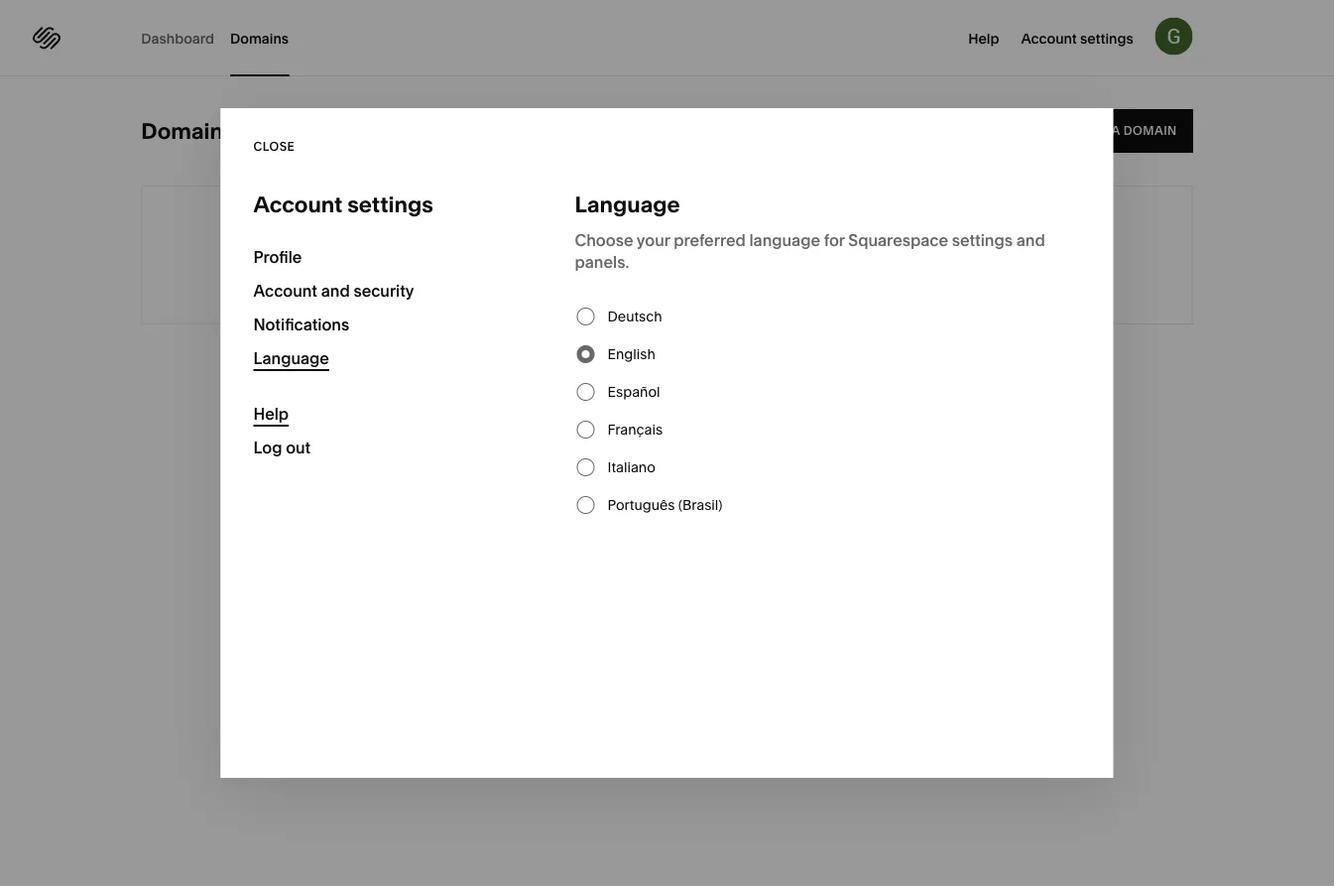 Task type: locate. For each thing, give the bounding box(es) containing it.
1 horizontal spatial account settings
[[1022, 30, 1134, 47]]

1 vertical spatial account settings
[[254, 191, 433, 218]]

security
[[354, 281, 414, 300]]

account inside account settings link
[[1022, 30, 1077, 47]]

get a domain
[[1084, 124, 1178, 138]]

0 vertical spatial account
[[1022, 30, 1077, 47]]

account settings
[[1022, 30, 1134, 47], [254, 191, 433, 218]]

panels.
[[575, 252, 629, 271]]

account for help
[[1022, 30, 1077, 47]]

account settings up the get
[[1022, 30, 1134, 47]]

language
[[575, 191, 680, 218], [254, 348, 329, 368]]

domains button
[[230, 0, 289, 76]]

italiano
[[608, 459, 656, 476]]

0 horizontal spatial help link
[[254, 397, 510, 431]]

account inside account and security link
[[254, 281, 317, 300]]

help link down "language" link at the left of page
[[254, 397, 510, 431]]

1 vertical spatial help
[[254, 404, 289, 423]]

dashboard
[[141, 30, 214, 47]]

no domains
[[604, 242, 731, 268]]

help up log
[[254, 404, 289, 423]]

help left account settings link
[[969, 30, 1000, 47]]

domains left close
[[141, 118, 235, 144]]

preferred
[[674, 230, 746, 250]]

1 vertical spatial and
[[321, 281, 350, 300]]

0 horizontal spatial language
[[254, 348, 329, 368]]

(brasil)
[[679, 497, 723, 514]]

1 horizontal spatial language
[[575, 191, 680, 218]]

1 vertical spatial domains
[[141, 118, 235, 144]]

and
[[1017, 230, 1046, 250], [321, 281, 350, 300]]

1 horizontal spatial and
[[1017, 230, 1046, 250]]

settings inside choose your preferred language for squarespace settings and panels.
[[952, 230, 1013, 250]]

help
[[969, 30, 1000, 47], [254, 404, 289, 423]]

help link left account settings link
[[969, 28, 1000, 47]]

0 horizontal spatial settings
[[348, 191, 433, 218]]

help link
[[969, 28, 1000, 47], [254, 397, 510, 431]]

squarespace
[[849, 230, 949, 250]]

1 vertical spatial settings
[[348, 191, 433, 218]]

0 vertical spatial and
[[1017, 230, 1046, 250]]

português
[[608, 497, 675, 514]]

account
[[1022, 30, 1077, 47], [254, 191, 343, 218], [254, 281, 317, 300]]

account settings up profile link at the left of the page
[[254, 191, 433, 218]]

1 horizontal spatial settings
[[952, 230, 1013, 250]]

2 vertical spatial settings
[[952, 230, 1013, 250]]

language up 'choose'
[[575, 191, 680, 218]]

settings up profile link at the left of the page
[[348, 191, 433, 218]]

settings up a
[[1081, 30, 1134, 47]]

1 vertical spatial language
[[254, 348, 329, 368]]

profile
[[254, 247, 302, 266]]

profile link
[[254, 240, 510, 274]]

tab list
[[141, 0, 305, 76]]

a
[[1112, 124, 1121, 138]]

0 vertical spatial settings
[[1081, 30, 1134, 47]]

domains
[[230, 30, 289, 47], [141, 118, 235, 144]]

get
[[1084, 124, 1109, 138]]

português (brasil)
[[608, 497, 723, 514]]

1 horizontal spatial help
[[969, 30, 1000, 47]]

0 vertical spatial help link
[[969, 28, 1000, 47]]

0 vertical spatial domains
[[230, 30, 289, 47]]

2 vertical spatial account
[[254, 281, 317, 300]]

and inside choose your preferred language for squarespace settings and panels.
[[1017, 230, 1046, 250]]

0 horizontal spatial help
[[254, 404, 289, 423]]

settings
[[1081, 30, 1134, 47], [348, 191, 433, 218], [952, 230, 1013, 250]]

français
[[608, 421, 663, 438]]

1 vertical spatial help link
[[254, 397, 510, 431]]

language down notifications
[[254, 348, 329, 368]]

1 horizontal spatial help link
[[969, 28, 1000, 47]]

domains right dashboard
[[230, 30, 289, 47]]

settings right squarespace at right
[[952, 230, 1013, 250]]



Task type: vqa. For each thing, say whether or not it's contained in the screenshot.
"Português (Brasil)"
yes



Task type: describe. For each thing, give the bounding box(es) containing it.
close
[[254, 139, 295, 153]]

0 vertical spatial language
[[575, 191, 680, 218]]

get a domain link
[[1068, 109, 1193, 153]]

2 horizontal spatial settings
[[1081, 30, 1134, 47]]

log out link
[[254, 431, 510, 464]]

account and security link
[[254, 274, 510, 308]]

account and security
[[254, 281, 414, 300]]

domains inside tab list
[[230, 30, 289, 47]]

tab list containing dashboard
[[141, 0, 305, 76]]

notifications link
[[254, 308, 510, 341]]

log
[[254, 438, 282, 457]]

out
[[286, 438, 311, 457]]

language
[[750, 230, 821, 250]]

dashboard button
[[141, 0, 214, 76]]

0 horizontal spatial and
[[321, 281, 350, 300]]

domains
[[639, 242, 731, 268]]

help link for account settings
[[969, 28, 1000, 47]]

choose your preferred language for squarespace settings and panels.
[[575, 230, 1046, 271]]

0 vertical spatial help
[[969, 30, 1000, 47]]

domain
[[1124, 124, 1178, 138]]

account for profile
[[254, 281, 317, 300]]

account settings link
[[1022, 28, 1134, 47]]

español
[[608, 384, 660, 400]]

language link
[[254, 341, 510, 375]]

notifications
[[254, 315, 349, 334]]

close button
[[254, 108, 295, 185]]

your
[[637, 230, 670, 250]]

deutsch
[[608, 308, 662, 325]]

english
[[608, 346, 656, 363]]

for
[[824, 230, 845, 250]]

1 vertical spatial account
[[254, 191, 343, 218]]

choose
[[575, 230, 634, 250]]

no
[[604, 242, 634, 268]]

0 vertical spatial account settings
[[1022, 30, 1134, 47]]

help link for log out
[[254, 397, 510, 431]]

log out
[[254, 438, 311, 457]]

0 horizontal spatial account settings
[[254, 191, 433, 218]]



